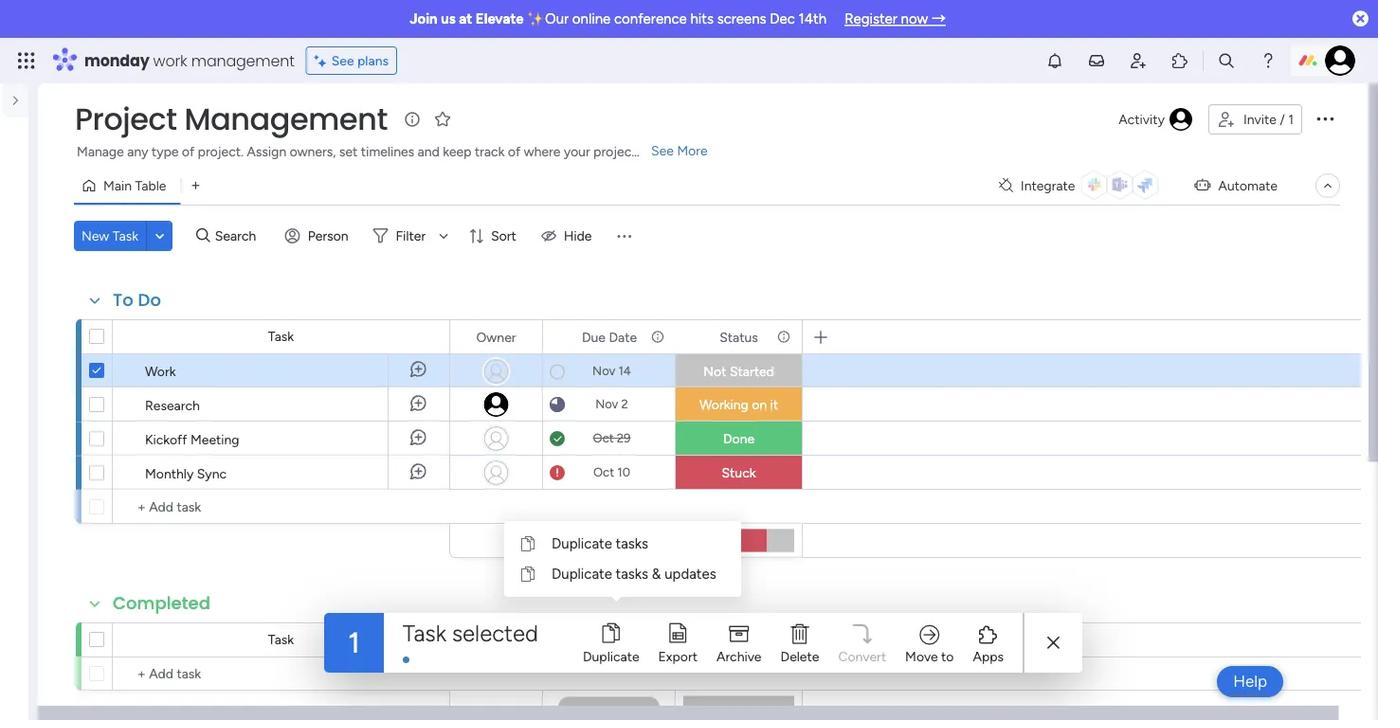 Task type: vqa. For each thing, say whether or not it's contained in the screenshot.
Need Help Building Your Workflow?
no



Task type: describe. For each thing, give the bounding box(es) containing it.
your
[[564, 144, 590, 160]]

join
[[410, 10, 438, 27]]

help image
[[1259, 51, 1278, 70]]

management
[[191, 50, 295, 71]]

my work image
[[17, 134, 34, 151]]

integrate
[[1021, 178, 1076, 194]]

oct for oct 29
[[593, 431, 614, 446]]

work
[[153, 50, 187, 71]]

10
[[618, 465, 631, 480]]

notifications image
[[1046, 51, 1065, 70]]

person
[[308, 228, 348, 244]]

monday work management
[[84, 50, 295, 71]]

new
[[82, 228, 109, 244]]

status for 2nd status field from the bottom of the page
[[720, 329, 758, 345]]

management
[[184, 98, 388, 140]]

and
[[418, 144, 440, 160]]

1 due date from the top
[[582, 329, 637, 345]]

0 horizontal spatial 1
[[348, 626, 360, 660]]

done
[[723, 431, 755, 447]]

started
[[730, 364, 774, 380]]

2 status field from the top
[[715, 630, 763, 651]]

any
[[127, 144, 148, 160]]

status for 1st status field from the bottom of the page
[[720, 632, 758, 649]]

work
[[145, 363, 176, 379]]

set
[[339, 144, 358, 160]]

help
[[1234, 672, 1268, 692]]

hide button
[[534, 221, 603, 251]]

29
[[617, 431, 631, 446]]

Search field
[[210, 223, 267, 249]]

manage
[[77, 144, 124, 160]]

show board description image
[[401, 110, 424, 129]]

screens
[[717, 10, 767, 27]]

task selected
[[403, 620, 539, 648]]

main table
[[103, 178, 166, 194]]

workspace options image
[[19, 188, 38, 207]]

sort
[[491, 228, 517, 244]]

register
[[845, 10, 898, 27]]

invite / 1
[[1244, 111, 1294, 128]]

monday
[[84, 50, 149, 71]]

manage any type of project. assign owners, set timelines and keep track of where your project stands.
[[77, 144, 682, 160]]

see for see plans
[[332, 53, 354, 69]]

container image
[[18, 188, 37, 207]]

monthly sync
[[145, 466, 227, 482]]

see more
[[651, 143, 708, 159]]

meeting
[[190, 431, 240, 448]]

autopilot image
[[1195, 173, 1211, 197]]

tasks for duplicate tasks & updates
[[616, 566, 649, 583]]

assign
[[247, 144, 287, 160]]

project
[[75, 98, 177, 140]]

activity
[[1119, 111, 1165, 128]]

To Do field
[[108, 288, 166, 313]]

select product image
[[17, 51, 36, 70]]

selected
[[452, 620, 539, 648]]

see more link
[[650, 141, 710, 160]]

register now → link
[[845, 10, 946, 27]]

completed
[[113, 592, 211, 616]]

2 vertical spatial duplicate
[[583, 649, 640, 665]]

research
[[145, 397, 200, 413]]

search everything image
[[1218, 51, 1236, 70]]

collapse board header image
[[1321, 178, 1336, 193]]

add to favorites image
[[433, 110, 452, 128]]

due for second due date field from the bottom
[[582, 329, 606, 345]]

1 inside 'button'
[[1289, 111, 1294, 128]]

1 owner field from the top
[[472, 327, 521, 348]]

nov 14
[[593, 364, 631, 379]]

at
[[459, 10, 472, 27]]

invite
[[1244, 111, 1277, 128]]

working on it
[[700, 397, 779, 413]]

column information image
[[777, 330, 792, 345]]

person button
[[278, 221, 360, 251]]

main table button
[[74, 171, 181, 201]]

to
[[942, 649, 954, 665]]

table
[[135, 178, 166, 194]]

14
[[619, 364, 631, 379]]

v2 overdue deadline image
[[550, 464, 565, 482]]

1 of from the left
[[182, 144, 195, 160]]

export
[[659, 649, 698, 665]]

conference
[[614, 10, 687, 27]]

register now →
[[845, 10, 946, 27]]

Completed field
[[108, 592, 215, 616]]

options image
[[1314, 107, 1337, 130]]

kickoff meeting
[[145, 431, 240, 448]]

nov 2
[[596, 397, 628, 412]]

updates
[[665, 566, 716, 583]]

now
[[901, 10, 928, 27]]

keep
[[443, 144, 472, 160]]

hits
[[691, 10, 714, 27]]

automate
[[1219, 178, 1278, 194]]

more
[[677, 143, 708, 159]]

1 due date field from the top
[[577, 327, 642, 348]]

where
[[524, 144, 561, 160]]

do
[[138, 288, 161, 312]]

to do
[[113, 288, 161, 312]]

convert
[[839, 649, 887, 665]]

hide
[[564, 228, 592, 244]]

filter button
[[366, 221, 455, 251]]

v2 search image
[[196, 225, 210, 247]]

not started
[[704, 364, 774, 380]]

invite / 1 button
[[1209, 104, 1303, 135]]



Task type: locate. For each thing, give the bounding box(es) containing it.
dec
[[770, 10, 795, 27]]

due down duplicate tasks & updates
[[582, 632, 606, 649]]

0 vertical spatial duplicate
[[552, 536, 612, 553]]

1 vertical spatial nov
[[596, 397, 619, 412]]

status up archive
[[720, 632, 758, 649]]

tasks
[[616, 536, 649, 553], [616, 566, 649, 583]]

to
[[113, 288, 134, 312]]

working
[[700, 397, 749, 413]]

of right type
[[182, 144, 195, 160]]

date
[[609, 329, 637, 345], [609, 632, 637, 649]]

due date field left export
[[577, 630, 642, 651]]

0 vertical spatial 1
[[1289, 111, 1294, 128]]

v2 duplicate o image
[[521, 563, 535, 586]]

0 vertical spatial due
[[582, 329, 606, 345]]

2 of from the left
[[508, 144, 521, 160]]

oct for oct 10
[[594, 465, 614, 480]]

due date field up nov 14
[[577, 327, 642, 348]]

0 vertical spatial owner field
[[472, 327, 521, 348]]

/
[[1280, 111, 1286, 128]]

nov left the 2
[[596, 397, 619, 412]]

kickoff
[[145, 431, 187, 448]]

owner
[[476, 329, 516, 345], [476, 632, 516, 649]]

our
[[545, 10, 569, 27]]

see inside "link"
[[651, 143, 674, 159]]

activity button
[[1112, 104, 1201, 135]]

online
[[573, 10, 611, 27]]

owner for second the owner field
[[476, 632, 516, 649]]

due
[[582, 329, 606, 345], [582, 632, 606, 649]]

oct 10
[[594, 465, 631, 480]]

plans
[[358, 53, 389, 69]]

archive
[[717, 649, 762, 665]]

2 status from the top
[[720, 632, 758, 649]]

nov for nov 14
[[593, 364, 616, 379]]

0 vertical spatial oct
[[593, 431, 614, 446]]

project
[[594, 144, 637, 160]]

1 horizontal spatial 1
[[1289, 111, 1294, 128]]

1 vertical spatial see
[[651, 143, 674, 159]]

2
[[622, 397, 628, 412]]

1 vertical spatial oct
[[594, 465, 614, 480]]

stuck
[[722, 465, 756, 481]]

due date up nov 14
[[582, 329, 637, 345]]

oct left 29 on the left bottom of the page
[[593, 431, 614, 446]]

2 owner from the top
[[476, 632, 516, 649]]

2 due date field from the top
[[577, 630, 642, 651]]

arrow down image
[[432, 225, 455, 247]]

tasks up duplicate tasks & updates
[[616, 536, 649, 553]]

1 vertical spatial due date
[[582, 632, 637, 649]]

apps image
[[1171, 51, 1190, 70]]

tasks for duplicate tasks
[[616, 536, 649, 553]]

duplicate left export
[[583, 649, 640, 665]]

timelines
[[361, 144, 415, 160]]

task
[[113, 228, 138, 244], [268, 329, 294, 345], [403, 620, 447, 648], [268, 632, 294, 648]]

1 vertical spatial 1
[[348, 626, 360, 660]]

date up 14 at the bottom left of the page
[[609, 329, 637, 345]]

✨
[[528, 10, 542, 27]]

status up not started at right
[[720, 329, 758, 345]]

new task button
[[74, 221, 146, 251]]

0 vertical spatial status
[[720, 329, 758, 345]]

inbox image
[[1088, 51, 1107, 70]]

oct left 10
[[594, 465, 614, 480]]

1 vertical spatial duplicate
[[552, 566, 612, 583]]

project management
[[75, 98, 388, 140]]

status field right export
[[715, 630, 763, 651]]

monthly
[[145, 466, 194, 482]]

track
[[475, 144, 505, 160]]

filter
[[396, 228, 426, 244]]

owner for 2nd the owner field from the bottom of the page
[[476, 329, 516, 345]]

sync
[[197, 466, 227, 482]]

help button
[[1218, 667, 1284, 698]]

nov left 14 at the bottom left of the page
[[593, 364, 616, 379]]

duplicate right v2 duplicate o image
[[552, 536, 612, 553]]

status field up not started at right
[[715, 327, 763, 348]]

date down duplicate tasks & updates
[[609, 632, 637, 649]]

1 due from the top
[[582, 329, 606, 345]]

0 vertical spatial nov
[[593, 364, 616, 379]]

project.
[[198, 144, 244, 160]]

dapulse integrations image
[[999, 179, 1014, 193]]

0 vertical spatial + add task text field
[[122, 496, 441, 519]]

tasks left "&"
[[616, 566, 649, 583]]

1 vertical spatial tasks
[[616, 566, 649, 583]]

duplicate down duplicate tasks
[[552, 566, 612, 583]]

2 owner field from the top
[[472, 630, 521, 651]]

see
[[332, 53, 354, 69], [651, 143, 674, 159]]

nov
[[593, 364, 616, 379], [596, 397, 619, 412]]

bob builder image
[[1326, 46, 1356, 76]]

column information image
[[650, 330, 666, 345]]

0 vertical spatial see
[[332, 53, 354, 69]]

oct 29
[[593, 431, 631, 446]]

join us at elevate ✨ our online conference hits screens dec 14th
[[410, 10, 827, 27]]

1 vertical spatial due
[[582, 632, 606, 649]]

2 + add task text field from the top
[[122, 663, 441, 686]]

1 horizontal spatial see
[[651, 143, 674, 159]]

1 vertical spatial status field
[[715, 630, 763, 651]]

duplicate for duplicate tasks & updates
[[552, 566, 612, 583]]

1
[[1289, 111, 1294, 128], [348, 626, 360, 660]]

2 due date from the top
[[582, 632, 637, 649]]

on
[[752, 397, 767, 413]]

due date down duplicate tasks & updates
[[582, 632, 637, 649]]

→
[[932, 10, 946, 27]]

see inside button
[[332, 53, 354, 69]]

0 vertical spatial tasks
[[616, 536, 649, 553]]

due for first due date field from the bottom
[[582, 632, 606, 649]]

1 vertical spatial due date field
[[577, 630, 642, 651]]

1 vertical spatial status
[[720, 632, 758, 649]]

type
[[152, 144, 179, 160]]

duplicate tasks
[[552, 536, 649, 553]]

oct
[[593, 431, 614, 446], [594, 465, 614, 480]]

angle down image
[[155, 229, 164, 243]]

0 vertical spatial due date
[[582, 329, 637, 345]]

new task
[[82, 228, 138, 244]]

see left more
[[651, 143, 674, 159]]

see left plans
[[332, 53, 354, 69]]

due up nov 14
[[582, 329, 606, 345]]

0 vertical spatial owner
[[476, 329, 516, 345]]

move to
[[906, 649, 954, 665]]

see plans
[[332, 53, 389, 69]]

+ Add task text field
[[122, 496, 441, 519], [122, 663, 441, 686]]

Due Date field
[[577, 327, 642, 348], [577, 630, 642, 651]]

&
[[652, 566, 661, 583]]

invite members image
[[1129, 51, 1148, 70]]

stands.
[[640, 144, 682, 160]]

v2 duplicate o image
[[521, 533, 535, 556]]

us
[[441, 10, 456, 27]]

2 due from the top
[[582, 632, 606, 649]]

Status field
[[715, 327, 763, 348], [715, 630, 763, 651]]

of right track
[[508, 144, 521, 160]]

1 vertical spatial + add task text field
[[122, 663, 441, 686]]

task inside button
[[113, 228, 138, 244]]

1 status from the top
[[720, 329, 758, 345]]

move
[[906, 649, 938, 665]]

nov for nov 2
[[596, 397, 619, 412]]

add view image
[[192, 179, 200, 193]]

duplicate
[[552, 536, 612, 553], [552, 566, 612, 583], [583, 649, 640, 665]]

apps
[[973, 649, 1004, 665]]

0 vertical spatial due date field
[[577, 327, 642, 348]]

14th
[[799, 10, 827, 27]]

it
[[770, 397, 779, 413]]

1 vertical spatial owner
[[476, 632, 516, 649]]

2 tasks from the top
[[616, 566, 649, 583]]

menu image
[[615, 227, 634, 246]]

1 tasks from the top
[[616, 536, 649, 553]]

1 vertical spatial date
[[609, 632, 637, 649]]

0 vertical spatial status field
[[715, 327, 763, 348]]

1 status field from the top
[[715, 327, 763, 348]]

Owner field
[[472, 327, 521, 348], [472, 630, 521, 651]]

1 horizontal spatial of
[[508, 144, 521, 160]]

list box
[[0, 262, 38, 554]]

option
[[0, 265, 28, 268]]

1 vertical spatial owner field
[[472, 630, 521, 651]]

main
[[103, 178, 132, 194]]

v2 done deadline image
[[550, 430, 565, 448]]

elevate
[[476, 10, 524, 27]]

owners,
[[290, 144, 336, 160]]

home image
[[17, 101, 36, 119]]

duplicate for duplicate tasks
[[552, 536, 612, 553]]

duplicate tasks & updates
[[552, 566, 716, 583]]

0 horizontal spatial of
[[182, 144, 195, 160]]

status
[[720, 329, 758, 345], [720, 632, 758, 649]]

see plans button
[[306, 46, 397, 75]]

0 horizontal spatial see
[[332, 53, 354, 69]]

see for see more
[[651, 143, 674, 159]]

2 date from the top
[[609, 632, 637, 649]]

0 vertical spatial date
[[609, 329, 637, 345]]

Project Management field
[[70, 98, 392, 140]]

1 + add task text field from the top
[[122, 496, 441, 519]]

1 owner from the top
[[476, 329, 516, 345]]

1 date from the top
[[609, 329, 637, 345]]



